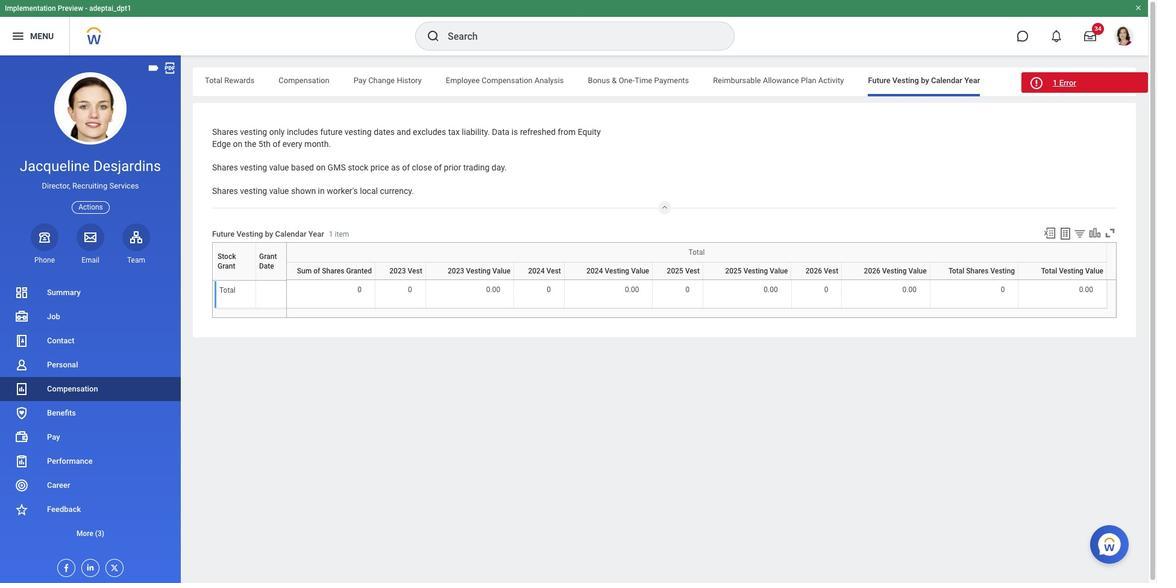 Task type: locate. For each thing, give the bounding box(es) containing it.
0 horizontal spatial 1
[[329, 230, 333, 239]]

future right activity
[[868, 76, 891, 85]]

0 button down total - sum of shares granted total - 2023 vest total - 2023 vesting value total - 2024 vest total - 2024 vesting value total - 2025 vest total - 2025 vesting value total - 2026 vest total - 2026 vesting value total - total shares vesting total - total vesting value
[[686, 285, 692, 295]]

2023 down 2023 vesting value
[[468, 280, 469, 280]]

2023
[[390, 267, 406, 275], [448, 267, 464, 275], [400, 280, 401, 280], [468, 280, 469, 280]]

shares vesting value based on gms stock price as of close of prior trading day.
[[212, 163, 507, 172]]

summary image
[[14, 286, 29, 300]]

toolbar
[[1038, 226, 1117, 242]]

liability.
[[462, 127, 490, 137]]

pay
[[354, 76, 367, 85], [47, 433, 60, 442]]

0 down sum of shares granted
[[358, 286, 362, 294]]

3 0 button from the left
[[547, 285, 553, 295]]

1 vertical spatial calendar
[[275, 230, 307, 239]]

1 vertical spatial pay
[[47, 433, 60, 442]]

stock up 'stock grant' button
[[218, 252, 236, 261]]

1 vertical spatial granted
[[333, 280, 335, 280]]

of left prior
[[434, 163, 442, 172]]

0.00 for third 0.00 button from the left
[[764, 286, 778, 294]]

1 0 button from the left
[[358, 285, 364, 295]]

2024 right 2024 vest
[[587, 267, 603, 275]]

total - 2025 vesting value button
[[744, 280, 751, 280]]

0 vertical spatial pay
[[354, 76, 367, 85]]

0 down 2024 vest
[[547, 286, 551, 294]]

1 vertical spatial year
[[309, 230, 324, 239]]

tab list
[[193, 68, 1136, 96]]

date up grant date button
[[259, 262, 274, 271]]

1 vertical spatial 1
[[329, 230, 333, 239]]

0 horizontal spatial pay
[[47, 433, 60, 442]]

compensation up includes
[[279, 76, 330, 85]]

services
[[109, 182, 139, 191]]

1 vertical spatial date
[[271, 280, 272, 281]]

- down 2023 vest
[[399, 280, 400, 280]]

1 horizontal spatial sum
[[328, 280, 330, 280]]

total - 2025 vest button
[[676, 280, 681, 280]]

1 horizontal spatial pay
[[354, 76, 367, 85]]

2 value from the top
[[269, 186, 289, 196]]

row element
[[214, 243, 289, 280], [287, 262, 1107, 280]]

dates
[[374, 127, 395, 137]]

based
[[291, 163, 314, 172]]

0.00 button down 2026 vesting value
[[903, 285, 919, 295]]

actions button
[[72, 201, 110, 214]]

1 vertical spatial by
[[265, 230, 273, 239]]

month.
[[305, 139, 331, 149]]

menu
[[30, 31, 54, 41]]

compensation inside list
[[47, 385, 98, 394]]

total - 2023 vest button
[[398, 280, 403, 280]]

equity
[[578, 127, 601, 137]]

menu button
[[0, 17, 69, 55]]

shares vesting only includes future vesting dates and excludes tax liability. data is refreshed from equity edge on the 5th of every month.
[[212, 127, 601, 149]]

granted down item
[[346, 267, 372, 275]]

0.00 button down total vesting value
[[1079, 285, 1095, 295]]

total - total vesting value column header
[[1019, 280, 1107, 281]]

1 horizontal spatial future
[[868, 76, 891, 85]]

1 horizontal spatial calendar
[[931, 76, 963, 85]]

pay inside list
[[47, 433, 60, 442]]

sum
[[297, 267, 312, 275], [328, 280, 330, 280]]

date inside grant date
[[259, 262, 274, 271]]

1
[[1053, 78, 1058, 87], [329, 230, 333, 239]]

future for future vesting by calendar year 1 item
[[212, 230, 235, 239]]

0 down total - sum of shares granted total - 2023 vest total - 2023 vesting value total - 2024 vest total - 2024 vesting value total - 2025 vest total - 2025 vesting value total - 2026 vest total - 2026 vesting value total - total shares vesting total - total vesting value
[[686, 286, 690, 294]]

1 inside future vesting by calendar year 1 item
[[329, 230, 333, 239]]

value
[[493, 267, 511, 275], [631, 267, 649, 275], [770, 267, 788, 275], [909, 267, 927, 275], [1086, 267, 1104, 275], [472, 280, 473, 280], [610, 280, 612, 280], [749, 280, 751, 280], [888, 280, 889, 280], [1065, 280, 1066, 280]]

0 down total shares vesting
[[1001, 286, 1005, 294]]

0.00 button down 2025 vesting value
[[764, 285, 780, 295]]

0 button
[[358, 285, 364, 295], [408, 285, 414, 295], [547, 285, 553, 295], [686, 285, 692, 295], [824, 285, 830, 295], [1001, 285, 1007, 295]]

value for shown
[[269, 186, 289, 196]]

on left gms
[[316, 163, 326, 172]]

0 horizontal spatial calendar
[[275, 230, 307, 239]]

total - 2024 vest button
[[537, 280, 542, 280]]

Search Workday  search field
[[448, 23, 710, 49]]

year for future vesting by calendar year 1 item
[[309, 230, 324, 239]]

of
[[273, 139, 280, 149], [402, 163, 410, 172], [434, 163, 442, 172], [314, 267, 320, 275], [330, 280, 330, 280]]

3 0.00 from the left
[[764, 286, 778, 294]]

0 vertical spatial date
[[259, 262, 274, 271]]

summary
[[47, 288, 81, 297]]

- down 2024 vesting value
[[606, 280, 607, 280]]

career link
[[0, 474, 181, 498]]

contact link
[[0, 329, 181, 353]]

0 vertical spatial on
[[233, 139, 242, 149]]

0.00 down 2023 vesting value
[[486, 286, 501, 294]]

justify image
[[11, 29, 25, 43]]

compensation left analysis
[[482, 76, 533, 85]]

2 0 from the left
[[408, 286, 412, 294]]

sum down sum of shares granted
[[328, 280, 330, 280]]

0 button down 2026 vest
[[824, 285, 830, 295]]

0 horizontal spatial by
[[265, 230, 273, 239]]

2026 up total - 2026 vest 'button'
[[806, 267, 822, 275]]

0 button down sum of shares granted
[[358, 285, 364, 295]]

- down sum of shares granted
[[328, 280, 328, 280]]

compensation down personal
[[47, 385, 98, 394]]

0.00 down 2024 vesting value
[[625, 286, 639, 294]]

sum right grant date
[[297, 267, 312, 275]]

4 0.00 button from the left
[[903, 285, 919, 295]]

mail image
[[83, 230, 98, 245]]

1 horizontal spatial 1
[[1053, 78, 1058, 87]]

0 vertical spatial granted
[[346, 267, 372, 275]]

more (3) button
[[0, 527, 181, 541]]

0 horizontal spatial future
[[212, 230, 235, 239]]

2026 down 2026 vest
[[816, 280, 817, 280]]

0 vertical spatial sum
[[297, 267, 312, 275]]

1 vertical spatial on
[[316, 163, 326, 172]]

compensation
[[279, 76, 330, 85], [482, 76, 533, 85], [47, 385, 98, 394]]

personal image
[[14, 358, 29, 373]]

stock grant
[[218, 252, 236, 271]]

career image
[[14, 479, 29, 493]]

pay left change
[[354, 76, 367, 85]]

0 vertical spatial 1
[[1053, 78, 1058, 87]]

contact image
[[14, 334, 29, 348]]

more (3)
[[77, 530, 104, 538]]

feedback image
[[14, 503, 29, 517]]

1 left item
[[329, 230, 333, 239]]

vesting for shown
[[240, 186, 267, 196]]

vesting for includes
[[240, 127, 267, 137]]

implementation preview -   adeptai_dpt1
[[5, 4, 131, 13]]

menu banner
[[0, 0, 1148, 55]]

0 down 2026 vest
[[824, 286, 829, 294]]

reimbursable allowance plan activity
[[713, 76, 844, 85]]

- down 2025 vesting value
[[745, 280, 745, 280]]

vesting
[[893, 76, 919, 85], [237, 230, 263, 239], [466, 267, 491, 275], [605, 267, 629, 275], [744, 267, 768, 275], [882, 267, 907, 275], [991, 267, 1015, 275], [1059, 267, 1084, 275], [469, 280, 471, 280], [608, 280, 610, 280], [747, 280, 749, 280], [886, 280, 888, 280], [976, 280, 978, 280], [1063, 280, 1065, 280]]

2024 up total - 2024 vest button
[[528, 267, 545, 275]]

2023 up total - 2023 vest button
[[390, 267, 406, 275]]

0 down 2023 vest
[[408, 286, 412, 294]]

on
[[233, 139, 242, 149], [316, 163, 326, 172]]

5 0 from the left
[[824, 286, 829, 294]]

0 vertical spatial stock
[[218, 252, 236, 261]]

email jacqueline desjardins element
[[77, 256, 104, 265]]

edge
[[212, 139, 231, 149]]

compensation link
[[0, 377, 181, 401]]

pay down benefits
[[47, 433, 60, 442]]

implementation
[[5, 4, 56, 13]]

1 vertical spatial sum
[[328, 280, 330, 280]]

recruiting
[[72, 182, 108, 191]]

2025 up total - sum of shares granted total - 2023 vest total - 2023 vesting value total - 2024 vest total - 2024 vesting value total - 2025 vest total - 2025 vesting value total - 2026 vest total - 2026 vesting value total - total shares vesting total - total vesting value
[[725, 267, 742, 275]]

2026 down 2026 vesting value
[[884, 280, 886, 280]]

0.00 for fifth 0.00 button
[[1079, 286, 1094, 294]]

future inside tab list
[[868, 76, 891, 85]]

2 horizontal spatial compensation
[[482, 76, 533, 85]]

career
[[47, 481, 70, 490]]

stock up total element
[[233, 280, 235, 281]]

plan
[[801, 76, 817, 85]]

total - total shares vesting column header
[[930, 280, 1019, 281]]

2 0.00 from the left
[[625, 286, 639, 294]]

view team image
[[129, 230, 143, 245]]

personal link
[[0, 353, 181, 377]]

2024
[[528, 267, 545, 275], [587, 267, 603, 275], [539, 280, 540, 280], [607, 280, 608, 280]]

total - 2026 vest button
[[814, 280, 819, 280]]

- right preview
[[85, 4, 87, 13]]

0.00 down total vesting value
[[1079, 286, 1094, 294]]

1 left error
[[1053, 78, 1058, 87]]

history
[[397, 76, 422, 85]]

future
[[868, 76, 891, 85], [212, 230, 235, 239]]

2025 down the 2025 vest
[[677, 280, 679, 280]]

chevron up image
[[657, 201, 672, 211]]

year for future vesting by calendar year
[[965, 76, 980, 85]]

1 value from the top
[[269, 163, 289, 172]]

value left shown
[[269, 186, 289, 196]]

6 0 button from the left
[[1001, 285, 1007, 295]]

list
[[0, 281, 181, 546]]

2026 right 2026 vest
[[864, 267, 881, 275]]

0 button down 2023 vest
[[408, 285, 414, 295]]

grant down grant date
[[270, 280, 271, 281]]

of down sum of shares granted
[[330, 280, 330, 280]]

linkedin image
[[82, 560, 95, 573]]

1 0.00 button from the left
[[486, 285, 502, 295]]

row element containing sum of shares granted
[[287, 262, 1107, 280]]

2023 down 2023 vest
[[400, 280, 401, 280]]

stock
[[218, 252, 236, 261], [233, 280, 235, 281]]

0 horizontal spatial year
[[309, 230, 324, 239]]

profile logan mcneil image
[[1115, 27, 1134, 48]]

total
[[205, 76, 222, 85], [689, 248, 705, 257], [949, 267, 965, 275], [1042, 267, 1058, 275], [327, 280, 328, 280], [398, 280, 399, 280], [466, 280, 467, 280], [537, 280, 538, 280], [605, 280, 606, 280], [676, 280, 677, 280], [744, 280, 745, 280], [814, 280, 816, 280], [882, 280, 884, 280], [971, 280, 972, 280], [973, 280, 974, 280], [1059, 280, 1061, 280], [1061, 280, 1063, 280], [219, 286, 236, 295]]

1 horizontal spatial by
[[921, 76, 929, 85]]

1 vertical spatial stock
[[233, 280, 235, 281]]

navigation pane region
[[0, 55, 181, 584]]

shares vesting value shown in worker's local currency.
[[212, 186, 414, 196]]

0.00 button down 2023 vesting value
[[486, 285, 502, 295]]

notifications large image
[[1051, 30, 1063, 42]]

worker's
[[327, 186, 358, 196]]

0 horizontal spatial compensation
[[47, 385, 98, 394]]

0 button down total shares vesting
[[1001, 285, 1007, 295]]

0 button down 2024 vest
[[547, 285, 553, 295]]

- down 2023 vesting value
[[468, 280, 468, 280]]

- inside menu banner
[[85, 4, 87, 13]]

0 vertical spatial year
[[965, 76, 980, 85]]

grant up 'stock grant' button
[[218, 262, 235, 271]]

1 horizontal spatial year
[[965, 76, 980, 85]]

future up stock grant in the left top of the page
[[212, 230, 235, 239]]

row element containing stock grant
[[214, 243, 289, 280]]

sum of shares granted
[[297, 267, 372, 275]]

4 0.00 from the left
[[903, 286, 917, 294]]

error
[[1060, 78, 1077, 87]]

value left 'based'
[[269, 163, 289, 172]]

grant up total element
[[235, 280, 236, 281]]

5 0.00 from the left
[[1079, 286, 1094, 294]]

0 horizontal spatial granted
[[333, 280, 335, 280]]

granted
[[346, 267, 372, 275], [333, 280, 335, 280]]

shares
[[212, 127, 238, 137], [212, 163, 238, 172], [212, 186, 238, 196], [322, 267, 344, 275], [967, 267, 989, 275], [331, 280, 332, 280], [974, 280, 976, 280]]

day.
[[492, 163, 507, 172]]

export to worksheets image
[[1059, 226, 1073, 241]]

inbox large image
[[1085, 30, 1097, 42]]

on left the
[[233, 139, 242, 149]]

refreshed
[[520, 127, 556, 137]]

fullscreen image
[[1104, 226, 1117, 240]]

3 0 from the left
[[547, 286, 551, 294]]

0.00 button down 2024 vesting value
[[625, 285, 641, 295]]

benefits image
[[14, 406, 29, 421]]

2025 vest
[[667, 267, 700, 275]]

0 vertical spatial calendar
[[931, 76, 963, 85]]

phone jacqueline desjardins element
[[31, 256, 58, 265]]

1 vertical spatial value
[[269, 186, 289, 196]]

- down 2024 vest
[[538, 280, 538, 280]]

0.00 down 2025 vesting value
[[764, 286, 778, 294]]

1 0.00 from the left
[[486, 286, 501, 294]]

is
[[512, 127, 518, 137]]

date down grant date
[[271, 280, 272, 281]]

gms
[[328, 163, 346, 172]]

3 0.00 button from the left
[[764, 285, 780, 295]]

0 vertical spatial future
[[868, 76, 891, 85]]

tag image
[[147, 61, 160, 75]]

total vesting value
[[1042, 267, 1104, 275]]

future
[[320, 127, 343, 137]]

calendar for future vesting by calendar year
[[931, 76, 963, 85]]

2025 vesting value
[[725, 267, 788, 275]]

of down only
[[273, 139, 280, 149]]

0 vertical spatial by
[[921, 76, 929, 85]]

team link
[[122, 224, 150, 265]]

2024 down 2024 vesting value
[[607, 280, 608, 280]]

granted down sum of shares granted
[[333, 280, 335, 280]]

total rewards
[[205, 76, 255, 85]]

on inside 'shares vesting only includes future vesting dates and excludes tax liability. data is refreshed from equity edge on the 5th of every month.'
[[233, 139, 242, 149]]

0 horizontal spatial on
[[233, 139, 242, 149]]

by
[[921, 76, 929, 85], [265, 230, 273, 239]]

0.00 for first 0.00 button
[[486, 286, 501, 294]]

1 vertical spatial future
[[212, 230, 235, 239]]

of right as at left top
[[402, 163, 410, 172]]

1 0 from the left
[[358, 286, 362, 294]]

item
[[335, 230, 349, 239]]

0 vertical spatial value
[[269, 163, 289, 172]]

0.00 down 2026 vesting value
[[903, 286, 917, 294]]

by for future vesting by calendar year
[[921, 76, 929, 85]]

0 horizontal spatial sum
[[297, 267, 312, 275]]



Task type: vqa. For each thing, say whether or not it's contained in the screenshot.
2nd Accounts Payable Manager from the top of the 12,887 main content
no



Task type: describe. For each thing, give the bounding box(es) containing it.
export to excel image
[[1044, 226, 1057, 240]]

by for future vesting by calendar year 1 item
[[265, 230, 273, 239]]

of inside 'shares vesting only includes future vesting dates and excludes tax liability. data is refreshed from equity edge on the 5th of every month.'
[[273, 139, 280, 149]]

&
[[612, 76, 617, 85]]

total - sum of shares granted total - 2023 vest total - 2023 vesting value total - 2024 vest total - 2024 vesting value total - 2025 vest total - 2025 vesting value total - 2026 vest total - 2026 vesting value total - total shares vesting total - total vesting value
[[327, 280, 1066, 280]]

job link
[[0, 305, 181, 329]]

stock
[[348, 163, 368, 172]]

phone
[[34, 256, 55, 265]]

feedback link
[[0, 498, 181, 522]]

tax
[[448, 127, 460, 137]]

performance image
[[14, 455, 29, 469]]

1 inside button
[[1053, 78, 1058, 87]]

one-
[[619, 76, 635, 85]]

every
[[283, 139, 302, 149]]

adeptai_dpt1
[[89, 4, 131, 13]]

phone image
[[36, 230, 53, 245]]

performance
[[47, 457, 93, 466]]

0.00 for 2nd 0.00 button from the left
[[625, 286, 639, 294]]

desjardins
[[93, 158, 161, 175]]

future vesting by calendar year
[[868, 76, 980, 85]]

total - 2024 vesting value button
[[605, 280, 612, 280]]

includes
[[287, 127, 318, 137]]

personal
[[47, 361, 78, 370]]

2023 vest
[[390, 267, 422, 275]]

tab list containing total rewards
[[193, 68, 1136, 96]]

2024 vest
[[528, 267, 561, 275]]

- down the 2025 vest
[[677, 280, 677, 280]]

2023 vesting value
[[448, 267, 511, 275]]

grant up grant date button
[[259, 252, 277, 261]]

benefits
[[47, 409, 76, 418]]

5 0.00 button from the left
[[1079, 285, 1095, 295]]

view printable version (pdf) image
[[163, 61, 177, 75]]

(3)
[[95, 530, 104, 538]]

pay for pay change history
[[354, 76, 367, 85]]

value for based
[[269, 163, 289, 172]]

2024 down 2024 vest
[[539, 280, 540, 280]]

currency.
[[380, 186, 414, 196]]

- down 2026 vesting value
[[884, 280, 884, 280]]

compensation image
[[14, 382, 29, 397]]

2 0 button from the left
[[408, 285, 414, 295]]

facebook image
[[58, 560, 71, 573]]

summary link
[[0, 281, 181, 305]]

employee
[[446, 76, 480, 85]]

activity
[[819, 76, 844, 85]]

exclamation image
[[1032, 79, 1041, 88]]

local
[[360, 186, 378, 196]]

pay for pay
[[47, 433, 60, 442]]

grant date
[[259, 252, 277, 271]]

- down total shares vesting
[[972, 280, 973, 280]]

34
[[1095, 25, 1102, 32]]

- down total vesting value
[[1061, 280, 1061, 280]]

total shares vesting
[[949, 267, 1015, 275]]

1 horizontal spatial granted
[[346, 267, 372, 275]]

jacqueline desjardins
[[20, 158, 161, 175]]

performance link
[[0, 450, 181, 474]]

2026 vest
[[806, 267, 839, 275]]

as
[[391, 163, 400, 172]]

feedback
[[47, 505, 81, 514]]

rewards
[[224, 76, 255, 85]]

4 0 button from the left
[[686, 285, 692, 295]]

sum inside "row" "element"
[[297, 267, 312, 275]]

in
[[318, 186, 325, 196]]

more (3) button
[[0, 522, 181, 546]]

director,
[[42, 182, 70, 191]]

2024 vesting value
[[587, 267, 649, 275]]

search image
[[426, 29, 441, 43]]

from
[[558, 127, 576, 137]]

total - 2026 vesting value button
[[882, 280, 890, 280]]

benefits link
[[0, 401, 181, 426]]

total - 2023 vesting value button
[[466, 280, 474, 280]]

email
[[81, 256, 99, 265]]

shares inside 'shares vesting only includes future vesting dates and excludes tax liability. data is refreshed from equity edge on the 5th of every month.'
[[212, 127, 238, 137]]

5th
[[259, 139, 271, 149]]

prior
[[444, 163, 461, 172]]

shown
[[291, 186, 316, 196]]

x image
[[106, 560, 119, 573]]

6 0 from the left
[[1001, 286, 1005, 294]]

pay image
[[14, 430, 29, 445]]

2025 down 2025 vesting value
[[746, 280, 747, 280]]

more
[[77, 530, 93, 538]]

list containing summary
[[0, 281, 181, 546]]

allowance
[[763, 76, 799, 85]]

stock for stock grant grant date
[[233, 280, 235, 281]]

close environment banner image
[[1135, 4, 1142, 11]]

future for future vesting by calendar year
[[868, 76, 891, 85]]

1 horizontal spatial on
[[316, 163, 326, 172]]

stock for stock grant
[[218, 252, 236, 261]]

team
[[127, 256, 145, 265]]

phone button
[[31, 224, 58, 265]]

select to filter grid data image
[[1074, 227, 1087, 240]]

trading
[[463, 163, 490, 172]]

stock grant grant date
[[233, 280, 272, 281]]

2023 right 2023 vest
[[448, 267, 464, 275]]

0.00 for 2nd 0.00 button from the right
[[903, 286, 917, 294]]

2 0.00 button from the left
[[625, 285, 641, 295]]

1 error button
[[1022, 72, 1148, 93]]

reimbursable
[[713, 76, 761, 85]]

calendar for future vesting by calendar year 1 item
[[275, 230, 307, 239]]

grant inside stock grant
[[218, 262, 235, 271]]

job
[[47, 312, 60, 321]]

4 0 from the left
[[686, 286, 690, 294]]

future vesting by calendar year 1 item
[[212, 230, 349, 239]]

34 button
[[1077, 23, 1104, 49]]

team jacqueline desjardins element
[[122, 256, 150, 265]]

5 0 button from the left
[[824, 285, 830, 295]]

job image
[[14, 310, 29, 324]]

view worker - expand/collapse chart image
[[1089, 226, 1102, 240]]

employee compensation analysis
[[446, 76, 564, 85]]

excludes
[[413, 127, 446, 137]]

total element
[[219, 284, 236, 295]]

change
[[368, 76, 395, 85]]

jacqueline
[[20, 158, 90, 175]]

vesting for based
[[240, 163, 267, 172]]

of right grant date
[[314, 267, 320, 275]]

pay link
[[0, 426, 181, 450]]

1 error
[[1053, 78, 1077, 87]]

bonus
[[588, 76, 610, 85]]

- down 2026 vest
[[816, 280, 816, 280]]

1 horizontal spatial compensation
[[279, 76, 330, 85]]

the
[[245, 139, 256, 149]]

pay change history
[[354, 76, 422, 85]]

close
[[412, 163, 432, 172]]

email button
[[77, 224, 104, 265]]

2026 vesting value
[[864, 267, 927, 275]]

data
[[492, 127, 510, 137]]

grant date button
[[270, 280, 272, 281]]

2025 up the total - 2025 vest button
[[667, 267, 684, 275]]

preview
[[58, 4, 83, 13]]

time
[[635, 76, 653, 85]]



